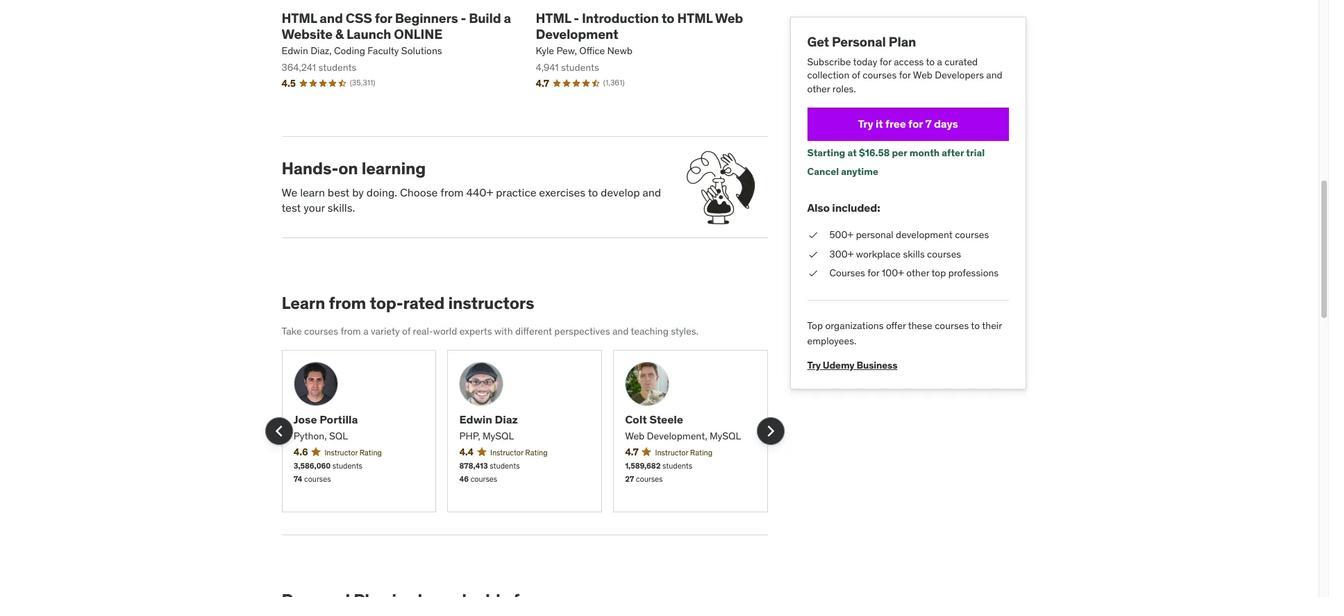Task type: locate. For each thing, give the bounding box(es) containing it.
courses down "today"
[[863, 69, 897, 82]]

- left build
[[461, 10, 466, 26]]

rating
[[360, 448, 382, 457], [525, 448, 548, 457], [690, 448, 713, 457]]

diaz
[[495, 412, 518, 426]]

other down collection
[[807, 83, 830, 95]]

1 horizontal spatial 4.7
[[625, 446, 639, 458]]

courses down 3,586,060
[[304, 475, 331, 484]]

subscribe
[[807, 55, 851, 68]]

1 instructor from the left
[[325, 448, 358, 457]]

- inside html - introduction to html web development kyle pew, office newb 4,941 students
[[574, 10, 579, 26]]

2 horizontal spatial instructor
[[655, 448, 688, 457]]

professions
[[949, 267, 999, 279]]

from left 440+
[[440, 185, 464, 199]]

learn from top-rated instructors element
[[265, 293, 785, 513]]

mysql inside 'edwin diaz php, mysql'
[[483, 430, 514, 442]]

0 vertical spatial 4.7
[[536, 77, 549, 89]]

46
[[459, 475, 469, 484]]

students down development,
[[663, 461, 693, 471]]

of left real-
[[402, 325, 411, 338]]

2 rating from the left
[[525, 448, 548, 457]]

1 vertical spatial from
[[329, 293, 366, 314]]

at
[[848, 146, 857, 159]]

a left variety
[[363, 325, 368, 338]]

instructors
[[448, 293, 534, 314]]

by
[[352, 185, 364, 199]]

1 vertical spatial web
[[913, 69, 933, 82]]

experts
[[460, 325, 492, 338]]

4.7 down 4,941
[[536, 77, 549, 89]]

to right access
[[926, 55, 935, 68]]

udemy
[[823, 359, 855, 372]]

1 - from the left
[[461, 10, 466, 26]]

0 horizontal spatial edwin
[[282, 45, 308, 57]]

and left the css
[[320, 10, 343, 26]]

- up pew,
[[574, 10, 579, 26]]

1361 reviews element
[[603, 78, 625, 89]]

0 horizontal spatial other
[[807, 83, 830, 95]]

500+ personal development courses
[[830, 228, 989, 241]]

students inside 878,413 students 46 courses
[[490, 461, 520, 471]]

other inside get personal plan subscribe today for access to a curated collection of courses for web developers and other roles.
[[807, 83, 830, 95]]

a inside get personal plan subscribe today for access to a curated collection of courses for web developers and other roles.
[[937, 55, 943, 68]]

1 horizontal spatial try
[[858, 117, 874, 131]]

0 horizontal spatial of
[[402, 325, 411, 338]]

1 instructor rating from the left
[[325, 448, 382, 457]]

courses down 878,413
[[471, 475, 497, 484]]

and right developers
[[987, 69, 1003, 82]]

courses down "1,589,682" on the bottom left
[[636, 475, 663, 484]]

1 vertical spatial try
[[807, 359, 821, 372]]

steele
[[650, 412, 683, 426]]

introduction
[[582, 10, 659, 26]]

2 mysql from the left
[[710, 430, 741, 442]]

best
[[328, 185, 350, 199]]

world
[[433, 325, 457, 338]]

0 horizontal spatial mysql
[[483, 430, 514, 442]]

a right build
[[504, 10, 511, 26]]

plan
[[889, 33, 916, 50]]

doing.
[[367, 185, 397, 199]]

2 horizontal spatial instructor rating
[[655, 448, 713, 457]]

edwin inside 'edwin diaz php, mysql'
[[459, 412, 492, 426]]

4.7 inside the carousel element
[[625, 446, 639, 458]]

to left develop on the top left of the page
[[588, 185, 598, 199]]

personal
[[856, 228, 894, 241]]

developers
[[935, 69, 984, 82]]

html inside html and css for beginners - build a website & launch online edwin diaz, coding faculty solutions 364,241 students
[[282, 10, 317, 26]]

1 rating from the left
[[360, 448, 382, 457]]

0 vertical spatial xsmall image
[[807, 228, 819, 242]]

1 horizontal spatial other
[[907, 267, 930, 279]]

1 vertical spatial 4.7
[[625, 446, 639, 458]]

development
[[896, 228, 953, 241]]

to right introduction
[[662, 10, 675, 26]]

web inside html - introduction to html web development kyle pew, office newb 4,941 students
[[715, 10, 743, 26]]

for left 100+
[[868, 267, 880, 279]]

1 horizontal spatial instructor
[[490, 448, 523, 457]]

xsmall image
[[807, 228, 819, 242], [807, 267, 819, 280]]

to inside html - introduction to html web development kyle pew, office newb 4,941 students
[[662, 10, 675, 26]]

of
[[852, 69, 860, 82], [402, 325, 411, 338]]

of down "today"
[[852, 69, 860, 82]]

0 horizontal spatial 4.7
[[536, 77, 549, 89]]

edwin up php,
[[459, 412, 492, 426]]

instructor rating for diaz
[[490, 448, 548, 457]]

1 horizontal spatial -
[[574, 10, 579, 26]]

courses inside get personal plan subscribe today for access to a curated collection of courses for web developers and other roles.
[[863, 69, 897, 82]]

also included:
[[807, 201, 880, 214]]

instructor
[[325, 448, 358, 457], [490, 448, 523, 457], [655, 448, 688, 457]]

35311 reviews element
[[350, 78, 375, 89]]

try it free for 7 days
[[858, 117, 958, 131]]

2 horizontal spatial html
[[677, 10, 713, 26]]

0 horizontal spatial web
[[625, 430, 645, 442]]

students down coding in the left top of the page
[[318, 61, 357, 74]]

trial
[[966, 146, 985, 159]]

1 horizontal spatial html
[[536, 10, 571, 26]]

4.6
[[294, 446, 308, 458]]

try left udemy
[[807, 359, 821, 372]]

mysql
[[483, 430, 514, 442], [710, 430, 741, 442]]

0 vertical spatial of
[[852, 69, 860, 82]]

4.4
[[459, 446, 474, 458]]

to left their
[[971, 319, 980, 332]]

1 html from the left
[[282, 10, 317, 26]]

courses right take
[[304, 325, 338, 338]]

from left top-
[[329, 293, 366, 314]]

4.7 up "1,589,682" on the bottom left
[[625, 446, 639, 458]]

css
[[346, 10, 372, 26]]

and inside get personal plan subscribe today for access to a curated collection of courses for web developers and other roles.
[[987, 69, 1003, 82]]

3 instructor from the left
[[655, 448, 688, 457]]

0 horizontal spatial a
[[363, 325, 368, 338]]

0 horizontal spatial try
[[807, 359, 821, 372]]

kyle
[[536, 45, 554, 57]]

courses
[[863, 69, 897, 82], [955, 228, 989, 241], [927, 248, 961, 260], [935, 319, 969, 332], [304, 325, 338, 338], [304, 475, 331, 484], [471, 475, 497, 484], [636, 475, 663, 484]]

rating for diaz
[[525, 448, 548, 457]]

2 xsmall image from the top
[[807, 267, 819, 280]]

0 horizontal spatial instructor
[[325, 448, 358, 457]]

for down access
[[899, 69, 911, 82]]

xsmall image down xsmall image
[[807, 267, 819, 280]]

rating down development,
[[690, 448, 713, 457]]

students down sql
[[333, 461, 363, 471]]

300+ workplace skills courses
[[830, 248, 961, 260]]

1 vertical spatial of
[[402, 325, 411, 338]]

2 vertical spatial from
[[341, 325, 361, 338]]

4.7 for instructor rating
[[625, 446, 639, 458]]

variety
[[371, 325, 400, 338]]

html and css for beginners - build a website & launch online edwin diaz, coding faculty solutions 364,241 students
[[282, 10, 511, 74]]

2 instructor rating from the left
[[490, 448, 548, 457]]

instructor for edwin diaz
[[490, 448, 523, 457]]

1 vertical spatial edwin
[[459, 412, 492, 426]]

2 vertical spatial web
[[625, 430, 645, 442]]

2 horizontal spatial rating
[[690, 448, 713, 457]]

jose
[[294, 412, 317, 426]]

7
[[925, 117, 932, 131]]

month
[[910, 146, 940, 159]]

1 horizontal spatial of
[[852, 69, 860, 82]]

2 horizontal spatial web
[[913, 69, 933, 82]]

2 horizontal spatial a
[[937, 55, 943, 68]]

on
[[338, 157, 358, 179]]

instructor rating down edwin diaz link
[[490, 448, 548, 457]]

edwin
[[282, 45, 308, 57], [459, 412, 492, 426]]

1 xsmall image from the top
[[807, 228, 819, 242]]

real-
[[413, 325, 433, 338]]

try left it
[[858, 117, 874, 131]]

a inside html and css for beginners - build a website & launch online edwin diaz, coding faculty solutions 364,241 students
[[504, 10, 511, 26]]

html for html - introduction to html web development
[[536, 10, 571, 26]]

1 vertical spatial xsmall image
[[807, 267, 819, 280]]

students for colt steele
[[663, 461, 693, 471]]

jose portilla link
[[294, 412, 425, 427]]

3,586,060 students 74 courses
[[294, 461, 363, 484]]

rated
[[403, 293, 445, 314]]

2 vertical spatial a
[[363, 325, 368, 338]]

courses inside 1,589,682 students 27 courses
[[636, 475, 663, 484]]

0 vertical spatial edwin
[[282, 45, 308, 57]]

2 instructor from the left
[[490, 448, 523, 457]]

from
[[440, 185, 464, 199], [329, 293, 366, 314], [341, 325, 361, 338]]

for right the css
[[375, 10, 392, 26]]

1 horizontal spatial instructor rating
[[490, 448, 548, 457]]

rating down edwin diaz link
[[525, 448, 548, 457]]

instructor rating down development,
[[655, 448, 713, 457]]

xsmall image up xsmall image
[[807, 228, 819, 242]]

colt steele web development, mysql
[[625, 412, 741, 442]]

0 vertical spatial a
[[504, 10, 511, 26]]

0 vertical spatial web
[[715, 10, 743, 26]]

beginners
[[395, 10, 458, 26]]

for left 7
[[909, 117, 923, 131]]

3 rating from the left
[[690, 448, 713, 457]]

1 horizontal spatial web
[[715, 10, 743, 26]]

with
[[495, 325, 513, 338]]

carousel element
[[265, 350, 785, 513]]

0 horizontal spatial -
[[461, 10, 466, 26]]

your
[[304, 201, 325, 215]]

courses up top
[[927, 248, 961, 260]]

3 instructor rating from the left
[[655, 448, 713, 457]]

instructor rating down sql
[[325, 448, 382, 457]]

courses right these at the bottom right
[[935, 319, 969, 332]]

instructor down development,
[[655, 448, 688, 457]]

roles.
[[833, 83, 856, 95]]

top
[[807, 319, 823, 332]]

students inside html - introduction to html web development kyle pew, office newb 4,941 students
[[561, 61, 599, 74]]

edwin diaz link
[[459, 412, 590, 427]]

personal
[[832, 33, 886, 50]]

0 vertical spatial other
[[807, 83, 830, 95]]

per
[[892, 146, 907, 159]]

1 vertical spatial other
[[907, 267, 930, 279]]

days
[[934, 117, 958, 131]]

a left curated
[[937, 55, 943, 68]]

a inside learn from top-rated instructors element
[[363, 325, 368, 338]]

after
[[942, 146, 964, 159]]

curated
[[945, 55, 978, 68]]

0 horizontal spatial html
[[282, 10, 317, 26]]

hands-
[[282, 157, 338, 179]]

instructor for colt steele
[[655, 448, 688, 457]]

build
[[469, 10, 501, 26]]

coding
[[334, 45, 365, 57]]

edwin up 364,241
[[282, 45, 308, 57]]

other down skills
[[907, 267, 930, 279]]

courses for 100+ other top professions
[[830, 267, 999, 279]]

instructor down sql
[[325, 448, 358, 457]]

starting at $16.58 per month after trial cancel anytime
[[807, 146, 985, 178]]

and right develop on the top left of the page
[[643, 185, 661, 199]]

sql
[[329, 430, 348, 442]]

0 horizontal spatial rating
[[360, 448, 382, 457]]

2 - from the left
[[574, 10, 579, 26]]

mysql down diaz
[[483, 430, 514, 442]]

0 horizontal spatial instructor rating
[[325, 448, 382, 457]]

students for jose portilla
[[333, 461, 363, 471]]

students right 878,413
[[490, 461, 520, 471]]

a
[[504, 10, 511, 26], [937, 55, 943, 68], [363, 325, 368, 338]]

from left variety
[[341, 325, 361, 338]]

to
[[662, 10, 675, 26], [926, 55, 935, 68], [588, 185, 598, 199], [971, 319, 980, 332]]

students inside 3,586,060 students 74 courses
[[333, 461, 363, 471]]

2 html from the left
[[536, 10, 571, 26]]

organizations
[[825, 319, 884, 332]]

mysql down colt steele link
[[710, 430, 741, 442]]

0 vertical spatial try
[[858, 117, 874, 131]]

courses inside top organizations offer these courses to their employees.
[[935, 319, 969, 332]]

rating down jose portilla link
[[360, 448, 382, 457]]

1 horizontal spatial rating
[[525, 448, 548, 457]]

students inside 1,589,682 students 27 courses
[[663, 461, 693, 471]]

and left teaching
[[613, 325, 629, 338]]

0 vertical spatial from
[[440, 185, 464, 199]]

students down office at left top
[[561, 61, 599, 74]]

1 horizontal spatial a
[[504, 10, 511, 26]]

instructor up 878,413 students 46 courses
[[490, 448, 523, 457]]

364,241
[[282, 61, 316, 74]]

web
[[715, 10, 743, 26], [913, 69, 933, 82], [625, 430, 645, 442]]

1 mysql from the left
[[483, 430, 514, 442]]

cancel
[[807, 165, 839, 178]]

1 horizontal spatial mysql
[[710, 430, 741, 442]]

other
[[807, 83, 830, 95], [907, 267, 930, 279]]

xsmall image for 500+
[[807, 228, 819, 242]]

perspectives
[[555, 325, 610, 338]]

1 vertical spatial a
[[937, 55, 943, 68]]

1 horizontal spatial edwin
[[459, 412, 492, 426]]



Task type: describe. For each thing, give the bounding box(es) containing it.
collection
[[807, 69, 850, 82]]

4.7 for (1,361)
[[536, 77, 549, 89]]

styles.
[[671, 325, 699, 338]]

edwin inside html and css for beginners - build a website & launch online edwin diaz, coding faculty solutions 364,241 students
[[282, 45, 308, 57]]

students for edwin diaz
[[490, 461, 520, 471]]

- inside html and css for beginners - build a website & launch online edwin diaz, coding faculty solutions 364,241 students
[[461, 10, 466, 26]]

and inside learn from top-rated instructors element
[[613, 325, 629, 338]]

try for try it free for 7 days
[[858, 117, 874, 131]]

anytime
[[841, 165, 879, 178]]

free
[[886, 117, 906, 131]]

practice
[[496, 185, 537, 199]]

from inside hands-on learning we learn best by doing. choose from 440+ practice exercises to develop and test your skills.
[[440, 185, 464, 199]]

html and css for beginners - build a website & launch online link
[[282, 10, 514, 42]]

html - introduction to html web development link
[[536, 10, 768, 42]]

take
[[282, 325, 302, 338]]

for inside html and css for beginners - build a website & launch online edwin diaz, coding faculty solutions 364,241 students
[[375, 10, 392, 26]]

for right "today"
[[880, 55, 892, 68]]

instructor rating for steele
[[655, 448, 713, 457]]

of inside get personal plan subscribe today for access to a curated collection of courses for web developers and other roles.
[[852, 69, 860, 82]]

instructor for jose portilla
[[325, 448, 358, 457]]

business
[[857, 359, 898, 372]]

access
[[894, 55, 924, 68]]

their
[[982, 319, 1002, 332]]

included:
[[832, 201, 880, 214]]

&
[[335, 25, 344, 42]]

878,413
[[459, 461, 488, 471]]

440+
[[466, 185, 493, 199]]

rating for portilla
[[360, 448, 382, 457]]

offer
[[886, 319, 906, 332]]

web inside colt steele web development, mysql
[[625, 430, 645, 442]]

mysql inside colt steele web development, mysql
[[710, 430, 741, 442]]

learn from top-rated instructors
[[282, 293, 534, 314]]

development,
[[647, 430, 707, 442]]

python,
[[294, 430, 327, 442]]

learning
[[362, 157, 426, 179]]

xsmall image
[[807, 248, 819, 261]]

develop
[[601, 185, 640, 199]]

newb
[[607, 45, 633, 57]]

skills
[[903, 248, 925, 260]]

pew,
[[557, 45, 577, 57]]

3 html from the left
[[677, 10, 713, 26]]

top-
[[370, 293, 403, 314]]

solutions
[[401, 45, 442, 57]]

3,586,060
[[294, 461, 331, 471]]

teaching
[[631, 325, 669, 338]]

take courses from a variety of real-world experts with different perspectives and teaching styles.
[[282, 325, 699, 338]]

web inside get personal plan subscribe today for access to a curated collection of courses for web developers and other roles.
[[913, 69, 933, 82]]

courses up professions in the top right of the page
[[955, 228, 989, 241]]

try udemy business
[[807, 359, 898, 372]]

courses inside 878,413 students 46 courses
[[471, 475, 497, 484]]

previous image
[[268, 420, 290, 442]]

get
[[807, 33, 829, 50]]

4.5
[[282, 77, 296, 89]]

learn
[[300, 185, 325, 199]]

of inside learn from top-rated instructors element
[[402, 325, 411, 338]]

we
[[282, 185, 298, 199]]

300+
[[830, 248, 854, 260]]

these
[[908, 319, 933, 332]]

development
[[536, 25, 618, 42]]

launch
[[347, 25, 391, 42]]

and inside html and css for beginners - build a website & launch online edwin diaz, coding faculty solutions 364,241 students
[[320, 10, 343, 26]]

top
[[932, 267, 946, 279]]

learn
[[282, 293, 325, 314]]

try udemy business link
[[807, 349, 898, 372]]

courses inside 3,586,060 students 74 courses
[[304, 475, 331, 484]]

and inside hands-on learning we learn best by doing. choose from 440+ practice exercises to develop and test your skills.
[[643, 185, 661, 199]]

try it free for 7 days link
[[807, 107, 1009, 141]]

edwin diaz php, mysql
[[459, 412, 518, 442]]

colt steele link
[[625, 412, 756, 427]]

office
[[579, 45, 605, 57]]

test
[[282, 201, 301, 215]]

try for try udemy business
[[807, 359, 821, 372]]

choose
[[400, 185, 438, 199]]

website
[[282, 25, 333, 42]]

diaz,
[[311, 45, 332, 57]]

to inside get personal plan subscribe today for access to a curated collection of courses for web developers and other roles.
[[926, 55, 935, 68]]

500+
[[830, 228, 854, 241]]

jose portilla python, sql
[[294, 412, 358, 442]]

next image
[[760, 420, 782, 442]]

instructor rating for portilla
[[325, 448, 382, 457]]

100+
[[882, 267, 904, 279]]

$16.58
[[859, 146, 890, 159]]

to inside hands-on learning we learn best by doing. choose from 440+ practice exercises to develop and test your skills.
[[588, 185, 598, 199]]

students inside html and css for beginners - build a website & launch online edwin diaz, coding faculty solutions 364,241 students
[[318, 61, 357, 74]]

(35,311)
[[350, 78, 375, 88]]

xsmall image for courses
[[807, 267, 819, 280]]

colt
[[625, 412, 647, 426]]

878,413 students 46 courses
[[459, 461, 520, 484]]

html - introduction to html web development kyle pew, office newb 4,941 students
[[536, 10, 743, 74]]

exercises
[[539, 185, 586, 199]]

to inside top organizations offer these courses to their employees.
[[971, 319, 980, 332]]

get personal plan subscribe today for access to a curated collection of courses for web developers and other roles.
[[807, 33, 1003, 95]]

employees.
[[807, 335, 857, 348]]

top organizations offer these courses to their employees.
[[807, 319, 1002, 348]]

it
[[876, 117, 883, 131]]

skills.
[[328, 201, 355, 215]]

rating for steele
[[690, 448, 713, 457]]

27
[[625, 475, 634, 484]]

faculty
[[368, 45, 399, 57]]

html for html and css for beginners - build a website & launch online
[[282, 10, 317, 26]]

1,589,682 students 27 courses
[[625, 461, 693, 484]]



Task type: vqa. For each thing, say whether or not it's contained in the screenshot.
"300+"
yes



